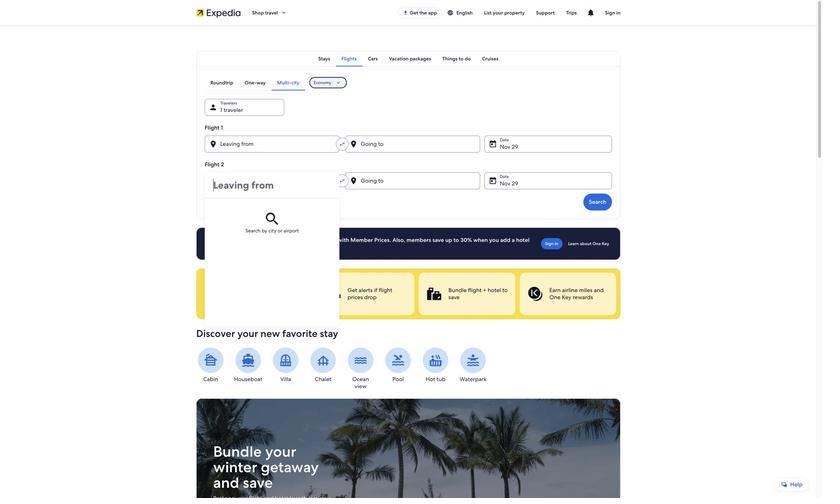 Task type: locate. For each thing, give the bounding box(es) containing it.
1 horizontal spatial your
[[265, 443, 297, 462]]

get for get alerts if flight prices drop
[[348, 287, 357, 294]]

1 vertical spatial key
[[562, 294, 572, 301]]

travel
[[265, 10, 278, 16]]

a left 10%
[[236, 244, 239, 251]]

save inside bundle flight + hotel to save
[[449, 294, 460, 301]]

1 horizontal spatial one
[[593, 241, 601, 247]]

winter
[[213, 458, 257, 478]]

0 vertical spatial hotel
[[516, 237, 530, 244]]

nov for flight 1
[[500, 143, 511, 151]]

0 horizontal spatial get
[[348, 287, 357, 294]]

key right about
[[602, 241, 610, 247]]

about
[[580, 241, 592, 247]]

one left airline
[[550, 294, 561, 301]]

hotel right add
[[516, 237, 530, 244]]

0 horizontal spatial key
[[562, 294, 572, 301]]

get right download the app button image
[[410, 10, 419, 16]]

0 horizontal spatial bundle
[[213, 443, 262, 462]]

your for bundle
[[265, 443, 297, 462]]

0 horizontal spatial and
[[213, 474, 239, 493]]

1 flight from the top
[[205, 124, 220, 132]]

nov 29 for flight 1
[[500, 143, 519, 151]]

and inside "bundle your winter getaway and save"
[[213, 474, 239, 493]]

2 swap origin and destination values image from the top
[[339, 178, 346, 184]]

0 vertical spatial swap origin and destination values image
[[339, 141, 346, 148]]

shop travel
[[252, 10, 278, 16]]

0 vertical spatial bundle
[[449, 287, 467, 294]]

1 vertical spatial swap origin and destination values image
[[339, 178, 346, 184]]

sign
[[605, 10, 616, 16], [545, 241, 554, 247]]

save for bundle flight + hotel to save
[[449, 294, 460, 301]]

0 vertical spatial in
[[617, 10, 621, 16]]

1
[[220, 107, 222, 114], [221, 124, 223, 132]]

1 horizontal spatial and
[[594, 287, 604, 294]]

2 nov 29 button from the top
[[485, 173, 612, 190]]

1 nov 29 button from the top
[[485, 136, 612, 153]]

save
[[433, 237, 444, 244], [449, 294, 460, 301], [243, 474, 273, 493]]

discover
[[196, 328, 235, 340]]

bundle
[[449, 287, 467, 294], [213, 443, 262, 462]]

pool button
[[384, 348, 413, 384]]

ocean view button
[[346, 348, 375, 391]]

your
[[493, 10, 504, 16], [238, 328, 258, 340], [265, 443, 297, 462]]

2 horizontal spatial your
[[493, 10, 504, 16]]

or inside save 10% or more on over 100,000 hotels with member prices. also, members save up to 30% when you add a hotel to a flight
[[254, 237, 260, 244]]

1 vertical spatial 29
[[512, 180, 519, 188]]

sign right the communication center icon
[[605, 10, 616, 16]]

1 nov 29 from the top
[[500, 143, 519, 151]]

city inside multi-city link
[[292, 80, 300, 86]]

1 horizontal spatial save
[[433, 237, 444, 244]]

sign in right the communication center icon
[[605, 10, 621, 16]]

get the app link
[[398, 7, 442, 18]]

cruises
[[482, 56, 499, 62]]

nov 29 for flight 2
[[500, 180, 519, 188]]

your inside "bundle your winter getaway and save"
[[265, 443, 297, 462]]

bundle for bundle flight + hotel to save
[[449, 287, 467, 294]]

0 vertical spatial your
[[493, 10, 504, 16]]

bundle inside "bundle your winter getaway and save"
[[213, 443, 262, 462]]

small image
[[448, 10, 454, 16]]

pool
[[393, 376, 404, 384]]

1 vertical spatial tab list
[[205, 75, 305, 91]]

0 vertical spatial flight
[[205, 124, 220, 132]]

one
[[593, 241, 601, 247], [550, 294, 561, 301]]

1 horizontal spatial search
[[589, 198, 607, 206]]

sign inside sign in "dropdown button"
[[605, 10, 616, 16]]

1 horizontal spatial bundle
[[449, 287, 467, 294]]

flight left more
[[240, 244, 254, 251]]

0 vertical spatial nov 29
[[500, 143, 519, 151]]

1 vertical spatial save
[[449, 294, 460, 301]]

get left alerts
[[348, 287, 357, 294]]

1 vertical spatial one
[[550, 294, 561, 301]]

0 horizontal spatial search
[[246, 228, 261, 234]]

1 swap origin and destination values image from the top
[[339, 141, 346, 148]]

flight inside 'get alerts if flight prices drop'
[[379, 287, 393, 294]]

things to do link
[[437, 51, 477, 67]]

0 vertical spatial and
[[594, 287, 604, 294]]

in inside sign in link
[[555, 241, 559, 247]]

in right the communication center icon
[[617, 10, 621, 16]]

0 vertical spatial nov 29 button
[[485, 136, 612, 153]]

tab list
[[196, 51, 621, 67], [205, 75, 305, 91]]

stay
[[320, 328, 338, 340]]

one inside earn airline miles and one key rewards
[[550, 294, 561, 301]]

1 out of 3 element
[[318, 273, 415, 316]]

1 vertical spatial and
[[213, 474, 239, 493]]

1 horizontal spatial sign in
[[605, 10, 621, 16]]

1 horizontal spatial city
[[292, 80, 300, 86]]

1 vertical spatial your
[[238, 328, 258, 340]]

0 horizontal spatial or
[[254, 237, 260, 244]]

29 for 2
[[512, 180, 519, 188]]

flight 1
[[205, 124, 223, 132]]

roundtrip link
[[205, 75, 239, 91]]

2 vertical spatial your
[[265, 443, 297, 462]]

1 vertical spatial sign
[[545, 241, 554, 247]]

0 vertical spatial save
[[433, 237, 444, 244]]

1 left traveler
[[220, 107, 222, 114]]

1 horizontal spatial flight
[[379, 287, 393, 294]]

sign in inside bundle your winter getaway and save main content
[[545, 241, 559, 247]]

1 horizontal spatial sign
[[605, 10, 616, 16]]

search inside button
[[589, 198, 607, 206]]

0 horizontal spatial city
[[269, 228, 277, 234]]

by
[[262, 228, 267, 234]]

earn airline miles and one key rewards
[[550, 287, 604, 301]]

to
[[459, 56, 464, 62], [454, 237, 459, 244], [229, 244, 234, 251], [503, 287, 508, 294]]

sign in
[[605, 10, 621, 16], [545, 241, 559, 247]]

also,
[[393, 237, 405, 244]]

1 vertical spatial hotel
[[488, 287, 501, 294]]

a
[[512, 237, 515, 244], [236, 244, 239, 251]]

traveler
[[224, 107, 243, 114]]

sign left learn
[[545, 241, 554, 247]]

1 horizontal spatial or
[[278, 228, 283, 234]]

with
[[338, 237, 349, 244]]

to left the 'do'
[[459, 56, 464, 62]]

2 horizontal spatial save
[[449, 294, 460, 301]]

1 vertical spatial nov
[[500, 180, 511, 188]]

2 nov from the top
[[500, 180, 511, 188]]

1 vertical spatial city
[[269, 228, 277, 234]]

0 vertical spatial 1
[[220, 107, 222, 114]]

the
[[420, 10, 427, 16]]

0 vertical spatial city
[[292, 80, 300, 86]]

villa
[[281, 376, 291, 384]]

chalet button
[[309, 348, 338, 384]]

0 horizontal spatial sign
[[545, 241, 554, 247]]

economy
[[314, 80, 332, 86]]

bundle inside bundle flight + hotel to save
[[449, 287, 467, 294]]

1 vertical spatial in
[[555, 241, 559, 247]]

flight
[[240, 244, 254, 251], [379, 287, 393, 294], [468, 287, 482, 294]]

flight left +
[[468, 287, 482, 294]]

multi-
[[277, 80, 292, 86]]

and
[[594, 287, 604, 294], [213, 474, 239, 493]]

save inside "bundle your winter getaway and save"
[[243, 474, 273, 493]]

0 horizontal spatial in
[[555, 241, 559, 247]]

travel sale activities deals image
[[196, 399, 621, 499]]

0 horizontal spatial your
[[238, 328, 258, 340]]

trailing image
[[281, 10, 287, 16]]

1 horizontal spatial hotel
[[516, 237, 530, 244]]

1 vertical spatial nov 29
[[500, 180, 519, 188]]

0 horizontal spatial hotel
[[488, 287, 501, 294]]

1 vertical spatial get
[[348, 287, 357, 294]]

houseboat button
[[234, 348, 263, 384]]

hotel
[[516, 237, 530, 244], [488, 287, 501, 294]]

0 vertical spatial key
[[602, 241, 610, 247]]

tab list containing stays
[[196, 51, 621, 67]]

1 nov from the top
[[500, 143, 511, 151]]

shop
[[252, 10, 264, 16]]

2 flight from the top
[[205, 161, 220, 168]]

nov 29
[[500, 143, 519, 151], [500, 180, 519, 188]]

nov
[[500, 143, 511, 151], [500, 180, 511, 188]]

or up on
[[278, 228, 283, 234]]

1 vertical spatial or
[[254, 237, 260, 244]]

1 horizontal spatial in
[[617, 10, 621, 16]]

to right +
[[503, 287, 508, 294]]

0 vertical spatial sign in
[[605, 10, 621, 16]]

0 vertical spatial 29
[[512, 143, 519, 151]]

a right add
[[512, 237, 515, 244]]

1 horizontal spatial a
[[512, 237, 515, 244]]

key right earn
[[562, 294, 572, 301]]

or
[[278, 228, 283, 234], [254, 237, 260, 244]]

to left 10%
[[229, 244, 234, 251]]

1 vertical spatial sign in
[[545, 241, 559, 247]]

flights
[[342, 56, 357, 62]]

0 vertical spatial sign
[[605, 10, 616, 16]]

things to do
[[443, 56, 471, 62]]

get
[[410, 10, 419, 16], [348, 287, 357, 294]]

nov for flight 2
[[500, 180, 511, 188]]

city
[[292, 80, 300, 86], [269, 228, 277, 234]]

1 vertical spatial flight
[[205, 161, 220, 168]]

hotel right +
[[488, 287, 501, 294]]

1 vertical spatial nov 29 button
[[485, 173, 612, 190]]

vacation
[[389, 56, 409, 62]]

1 horizontal spatial get
[[410, 10, 419, 16]]

download the app button image
[[403, 10, 409, 16]]

1 vertical spatial bundle
[[213, 443, 262, 462]]

0 horizontal spatial one
[[550, 294, 561, 301]]

in left learn
[[555, 241, 559, 247]]

hotel inside bundle flight + hotel to save
[[488, 287, 501, 294]]

0 vertical spatial tab list
[[196, 51, 621, 67]]

one right about
[[593, 241, 601, 247]]

city left economy
[[292, 80, 300, 86]]

sign in left learn
[[545, 241, 559, 247]]

2 horizontal spatial flight
[[468, 287, 482, 294]]

over
[[284, 237, 296, 244]]

stays link
[[313, 51, 336, 67]]

0 vertical spatial nov
[[500, 143, 511, 151]]

3 out of 3 element
[[520, 273, 617, 316]]

get inside 'get alerts if flight prices drop'
[[348, 287, 357, 294]]

0 vertical spatial get
[[410, 10, 419, 16]]

to inside tab list
[[459, 56, 464, 62]]

1 inside dropdown button
[[220, 107, 222, 114]]

or right 10%
[[254, 237, 260, 244]]

way
[[257, 80, 266, 86]]

2 29 from the top
[[512, 180, 519, 188]]

0 horizontal spatial sign in
[[545, 241, 559, 247]]

1 down 1 traveler at the left top
[[221, 124, 223, 132]]

Leaving from text field
[[205, 173, 340, 198]]

city right by
[[269, 228, 277, 234]]

flight right "if"
[[379, 287, 393, 294]]

get for get the app
[[410, 10, 419, 16]]

key
[[602, 241, 610, 247], [562, 294, 572, 301]]

1 vertical spatial search
[[246, 228, 261, 234]]

0 vertical spatial search
[[589, 198, 607, 206]]

up
[[446, 237, 453, 244]]

bundle for bundle your winter getaway and save
[[213, 443, 262, 462]]

+
[[483, 287, 487, 294]]

0 vertical spatial one
[[593, 241, 601, 247]]

swap origin and destination values image
[[339, 141, 346, 148], [339, 178, 346, 184]]

vacation packages
[[389, 56, 431, 62]]

nov 29 button
[[485, 136, 612, 153], [485, 173, 612, 190]]

2 nov 29 from the top
[[500, 180, 519, 188]]

getaway
[[261, 458, 319, 478]]

nov 29 button for 1
[[485, 136, 612, 153]]

rewards
[[573, 294, 593, 301]]

0 horizontal spatial flight
[[240, 244, 254, 251]]

2 vertical spatial save
[[243, 474, 273, 493]]

1 29 from the top
[[512, 143, 519, 151]]

0 horizontal spatial save
[[243, 474, 273, 493]]



Task type: vqa. For each thing, say whether or not it's contained in the screenshot.
Fully
no



Task type: describe. For each thing, give the bounding box(es) containing it.
29 for 1
[[512, 143, 519, 151]]

10%
[[242, 237, 253, 244]]

stays
[[319, 56, 330, 62]]

airport
[[284, 228, 299, 234]]

1 traveler button
[[205, 99, 284, 116]]

one-
[[245, 80, 257, 86]]

support link
[[531, 6, 561, 19]]

0 horizontal spatial a
[[236, 244, 239, 251]]

communication center icon image
[[587, 8, 596, 17]]

discover your new favorite stay
[[196, 328, 338, 340]]

property
[[505, 10, 525, 16]]

bundle your winter getaway and save
[[213, 443, 319, 493]]

view
[[355, 383, 367, 391]]

30%
[[461, 237, 472, 244]]

prices.
[[375, 237, 391, 244]]

one-way link
[[239, 75, 272, 91]]

alerts
[[359, 287, 373, 294]]

swap origin and destination values image for 1
[[339, 141, 346, 148]]

houseboat
[[234, 376, 263, 384]]

100,000
[[297, 237, 319, 244]]

vacation packages link
[[384, 51, 437, 67]]

key inside earn airline miles and one key rewards
[[562, 294, 572, 301]]

miles
[[580, 287, 593, 294]]

if
[[374, 287, 378, 294]]

your for discover
[[238, 328, 258, 340]]

drop
[[364, 294, 377, 301]]

2
[[221, 161, 224, 168]]

things
[[443, 56, 458, 62]]

ocean view
[[352, 376, 369, 391]]

search button
[[584, 194, 612, 211]]

flight inside bundle flight + hotel to save
[[468, 287, 482, 294]]

flight for flight 1
[[205, 124, 220, 132]]

flight for flight 2
[[205, 161, 220, 168]]

save inside save 10% or more on over 100,000 hotels with member prices. also, members save up to 30% when you add a hotel to a flight
[[433, 237, 444, 244]]

one-way
[[245, 80, 266, 86]]

list your property
[[484, 10, 525, 16]]

sign inside sign in link
[[545, 241, 554, 247]]

nov 29 button for 2
[[485, 173, 612, 190]]

flight 2
[[205, 161, 224, 168]]

tab list containing roundtrip
[[205, 75, 305, 91]]

prices
[[348, 294, 363, 301]]

new
[[261, 328, 280, 340]]

to right up
[[454, 237, 459, 244]]

on
[[276, 237, 283, 244]]

ocean
[[352, 376, 369, 384]]

trips
[[566, 10, 577, 16]]

cars
[[368, 56, 378, 62]]

get the app
[[410, 10, 437, 16]]

trips link
[[561, 6, 583, 19]]

learn
[[569, 241, 579, 247]]

sign in inside "dropdown button"
[[605, 10, 621, 16]]

waterpark button
[[459, 348, 488, 384]]

add
[[501, 237, 511, 244]]

villa button
[[271, 348, 300, 384]]

search by city or airport
[[246, 228, 299, 234]]

multi-city link
[[272, 75, 305, 91]]

in inside sign in "dropdown button"
[[617, 10, 621, 16]]

save
[[229, 237, 241, 244]]

learn about one key
[[569, 241, 610, 247]]

list
[[484, 10, 492, 16]]

more
[[261, 237, 275, 244]]

bundle your winter getaway and save main content
[[0, 25, 817, 499]]

sign in link
[[541, 238, 563, 250]]

1 horizontal spatial key
[[602, 241, 610, 247]]

your for list
[[493, 10, 504, 16]]

learn about one key link
[[566, 238, 612, 250]]

when
[[474, 237, 488, 244]]

member
[[351, 237, 373, 244]]

swap origin and destination values image for 2
[[339, 178, 346, 184]]

bundle flight + hotel to save
[[449, 287, 508, 301]]

cabin
[[203, 376, 218, 384]]

hot tub
[[426, 376, 446, 384]]

medium image
[[205, 199, 211, 206]]

flights link
[[336, 51, 363, 67]]

app
[[428, 10, 437, 16]]

favorite
[[283, 328, 318, 340]]

packages
[[410, 56, 431, 62]]

hot
[[426, 376, 436, 384]]

hotel inside save 10% or more on over 100,000 hotels with member prices. also, members save up to 30% when you add a hotel to a flight
[[516, 237, 530, 244]]

hotels
[[321, 237, 337, 244]]

english
[[457, 10, 473, 16]]

2 out of 3 element
[[419, 273, 516, 316]]

1 vertical spatial 1
[[221, 124, 223, 132]]

cars link
[[363, 51, 384, 67]]

save for bundle your winter getaway and save
[[243, 474, 273, 493]]

you
[[490, 237, 499, 244]]

to inside bundle flight + hotel to save
[[503, 287, 508, 294]]

cruises link
[[477, 51, 504, 67]]

get alerts if flight prices drop
[[348, 287, 393, 301]]

and inside earn airline miles and one key rewards
[[594, 287, 604, 294]]

members
[[407, 237, 431, 244]]

cabin button
[[196, 348, 225, 384]]

sign in button
[[600, 4, 627, 21]]

do
[[465, 56, 471, 62]]

shop travel button
[[247, 4, 293, 21]]

search for search
[[589, 198, 607, 206]]

english button
[[442, 6, 479, 19]]

search for search by city or airport
[[246, 228, 261, 234]]

roundtrip
[[211, 80, 233, 86]]

list your property link
[[479, 6, 531, 19]]

economy button
[[310, 77, 347, 88]]

airline
[[562, 287, 578, 294]]

support
[[536, 10, 555, 16]]

expedia logo image
[[196, 8, 241, 18]]

hot tub button
[[421, 348, 450, 384]]

1 traveler
[[220, 107, 243, 114]]

multi-city
[[277, 80, 300, 86]]

0 vertical spatial or
[[278, 228, 283, 234]]

flight inside save 10% or more on over 100,000 hotels with member prices. also, members save up to 30% when you add a hotel to a flight
[[240, 244, 254, 251]]



